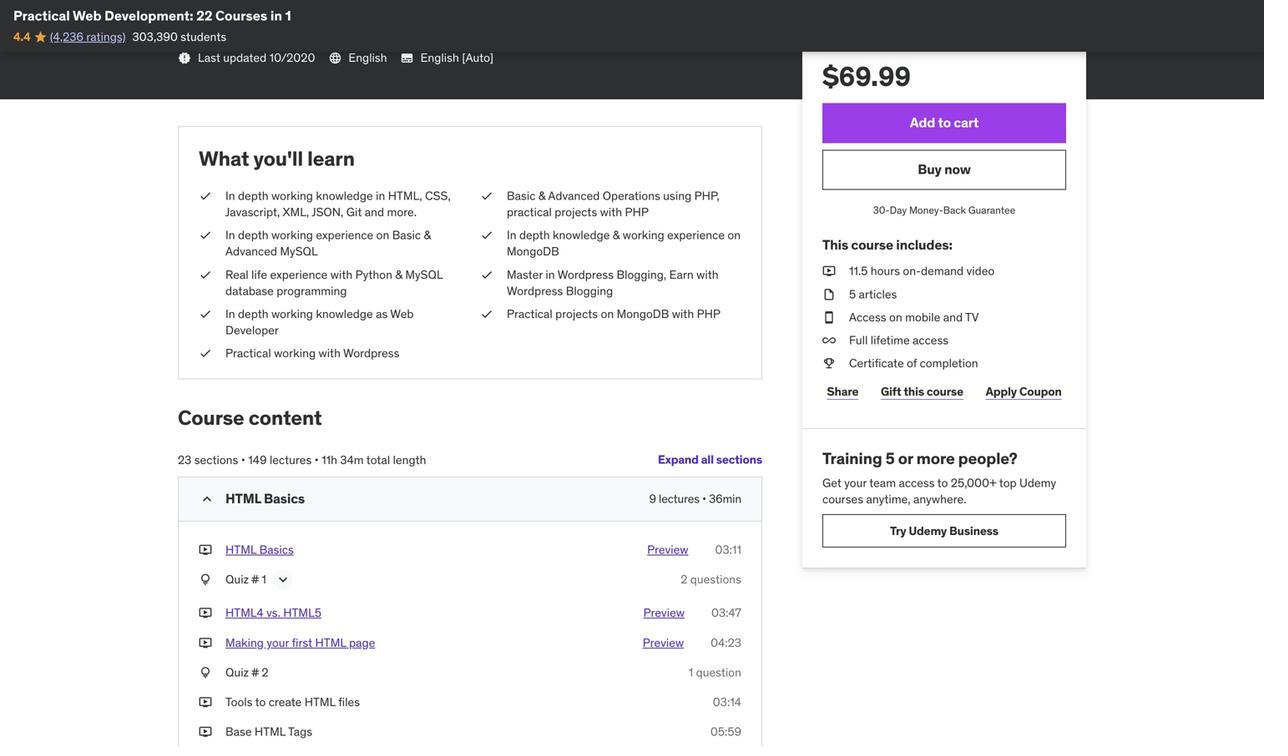Task type: vqa. For each thing, say whether or not it's contained in the screenshot.
the blogging
yes



Task type: describe. For each thing, give the bounding box(es) containing it.
html left tags
[[255, 725, 286, 740]]

1 vertical spatial wordpress
[[507, 284, 563, 299]]

gift this course
[[881, 384, 964, 399]]

all
[[702, 453, 714, 468]]

php,
[[695, 188, 720, 203]]

apply coupon button
[[982, 375, 1067, 409]]

top
[[1000, 476, 1017, 491]]

in inside master in wordpress blogging, earn with wordpress blogging
[[546, 267, 555, 282]]

question
[[696, 665, 742, 680]]

share
[[827, 384, 859, 399]]

03:14
[[713, 695, 742, 710]]

html4 vs. html5 button
[[226, 605, 322, 622]]

basic & advanced operations using php, practical projects with php
[[507, 188, 720, 220]]

master
[[507, 267, 543, 282]]

practical projects on mongodb with php
[[507, 307, 721, 322]]

# for 2
[[252, 665, 259, 680]]

practical working with wordpress
[[226, 346, 400, 361]]

2 horizontal spatial 1
[[689, 665, 694, 680]]

149
[[248, 453, 267, 468]]

html5
[[283, 606, 322, 621]]

certificate
[[850, 356, 904, 371]]

team
[[870, 476, 896, 491]]

last updated 10/2020
[[198, 50, 315, 65]]

mongodb inside in depth knowledge & working experience on mongodb
[[507, 244, 559, 259]]

in depth working knowledge as web developer
[[226, 307, 414, 338]]

length
[[393, 453, 427, 468]]

gift this course link
[[877, 375, 968, 409]]

depth for advanced
[[238, 228, 269, 243]]

page
[[349, 636, 375, 651]]

mysql inside real life experience with python & mysql database programming
[[405, 267, 443, 282]]

0 vertical spatial wordpress
[[558, 267, 614, 282]]

courses
[[823, 492, 864, 507]]

this course includes:
[[823, 236, 953, 254]]

try udemy business
[[891, 524, 999, 539]]

1 horizontal spatial mongodb
[[617, 307, 669, 322]]

0 horizontal spatial udemy
[[909, 524, 947, 539]]

1 vertical spatial lectures
[[659, 492, 700, 507]]

html right small icon
[[226, 490, 261, 508]]

in depth knowledge & working experience on mongodb
[[507, 228, 741, 259]]

json,
[[312, 205, 344, 220]]

javascript,
[[226, 205, 280, 220]]

course inside the 'gift this course' link
[[927, 384, 964, 399]]

demand
[[921, 264, 964, 279]]

guarantee
[[969, 204, 1016, 217]]

css,
[[425, 188, 451, 203]]

try
[[891, 524, 907, 539]]

buy now button
[[823, 150, 1067, 190]]

buy now
[[918, 161, 971, 178]]

# for 1
[[252, 572, 259, 587]]

depth for mongodb
[[520, 228, 550, 243]]

add to cart button
[[823, 103, 1067, 143]]

• for 23
[[241, 453, 246, 468]]

buy
[[918, 161, 942, 178]]

03:11
[[716, 543, 742, 558]]

experience inside in depth knowledge & working experience on mongodb
[[668, 228, 725, 243]]

5 articles
[[850, 287, 898, 302]]

2 vertical spatial wordpress
[[343, 346, 400, 361]]

0 vertical spatial access
[[913, 333, 949, 348]]

1 question
[[689, 665, 742, 680]]

knowledge for web
[[316, 307, 373, 322]]

experience inside real life experience with python & mysql database programming
[[270, 267, 328, 282]]

depth inside in depth working knowledge as web developer
[[238, 307, 269, 322]]

on inside in depth knowledge & working experience on mongodb
[[728, 228, 741, 243]]

practical for practical web development: 22 courses in 1
[[13, 7, 70, 24]]

your inside training 5 or more people? get your team access to 25,000+ top udemy courses anytime, anywhere.
[[845, 476, 867, 491]]

in inside in depth working knowledge as web developer
[[226, 307, 235, 322]]

ratings) for 303,390 students
[[86, 29, 126, 44]]

created by
[[178, 27, 235, 42]]

1 vertical spatial projects
[[556, 307, 598, 322]]

real life experience with python & mysql database programming
[[226, 267, 443, 299]]

html left files on the left of the page
[[305, 695, 336, 710]]

25,000+
[[951, 476, 997, 491]]

tags
[[288, 725, 312, 740]]

preview for 04:23
[[643, 636, 684, 651]]

your inside 'button'
[[267, 636, 289, 651]]

basics inside html basics button
[[259, 543, 294, 558]]

apply coupon
[[986, 384, 1062, 399]]

making your first html page
[[226, 636, 375, 651]]

xsmall image for practical projects on mongodb with php
[[480, 306, 494, 323]]

get
[[823, 476, 842, 491]]

english for english [auto]
[[421, 50, 459, 65]]

basic inside in depth working experience on basic & advanced mysql
[[392, 228, 421, 243]]

vs.
[[266, 606, 281, 621]]

0 vertical spatial 2
[[681, 572, 688, 587]]

9 lectures • 36min
[[650, 492, 742, 507]]

2 html basics from the top
[[226, 543, 294, 558]]

php inside basic & advanced operations using php, practical projects with php
[[625, 205, 649, 220]]

11.5 hours on-demand video
[[850, 264, 995, 279]]

base html tags
[[226, 725, 312, 740]]

mobile
[[906, 310, 941, 325]]

now
[[945, 161, 971, 178]]

cart
[[954, 114, 979, 131]]

mysql inside in depth working experience on basic & advanced mysql
[[280, 244, 318, 259]]

basic inside basic & advanced operations using php, practical projects with php
[[507, 188, 536, 203]]

ratings) for created by
[[296, 4, 335, 19]]

0 vertical spatial preview
[[648, 543, 689, 558]]

22
[[196, 7, 213, 24]]

and inside in depth working knowledge in html, css, javascript, xml, json, git and more.
[[365, 205, 384, 220]]

with down in depth working knowledge as web developer
[[319, 346, 341, 361]]

36min
[[709, 492, 742, 507]]

sections inside dropdown button
[[717, 453, 763, 468]]

students
[[181, 29, 227, 44]]

preview for 03:47
[[644, 606, 685, 621]]

making your first html page button
[[226, 635, 375, 652]]

03:47
[[712, 606, 742, 621]]

you'll
[[254, 146, 303, 171]]

30-
[[874, 204, 890, 217]]

05:59
[[711, 725, 742, 740]]

0 vertical spatial basics
[[264, 490, 305, 508]]

xsmall image for practical working with wordpress
[[199, 346, 212, 362]]

access
[[850, 310, 887, 325]]

working inside in depth knowledge & working experience on mongodb
[[623, 228, 665, 243]]

developer
[[226, 323, 279, 338]]

0 horizontal spatial web
[[73, 7, 102, 24]]

tv
[[966, 310, 980, 325]]

practical for practical projects on mongodb with php
[[507, 307, 553, 322]]

blogging,
[[617, 267, 667, 282]]

1 horizontal spatial •
[[315, 453, 319, 468]]

to inside $69.99 add to cart
[[939, 114, 952, 131]]

advanced inside in depth working experience on basic & advanced mysql
[[226, 244, 277, 259]]

coupon
[[1020, 384, 1062, 399]]

working for in depth working knowledge as web developer
[[272, 307, 313, 322]]

programming
[[277, 284, 347, 299]]

blogging
[[566, 284, 613, 299]]

practical web development: 22 courses in 1
[[13, 7, 291, 24]]

closed captions image
[[401, 51, 414, 65]]

11h 34m
[[322, 453, 364, 468]]

xsmall image for access on mobile and tv
[[823, 309, 836, 326]]

questions
[[691, 572, 742, 587]]

$69.99 add to cart
[[823, 60, 979, 131]]

xsmall image for last updated 10/2020
[[178, 51, 191, 65]]

with inside basic & advanced operations using php, practical projects with php
[[600, 205, 623, 220]]

depth for javascript,
[[238, 188, 269, 203]]

access inside training 5 or more people? get your team access to 25,000+ top udemy courses anytime, anywhere.
[[899, 476, 935, 491]]

1 vertical spatial 1
[[262, 572, 266, 587]]

as
[[376, 307, 388, 322]]

earn
[[670, 267, 694, 282]]



Task type: locate. For each thing, give the bounding box(es) containing it.
depth down practical
[[520, 228, 550, 243]]

& down css,
[[424, 228, 431, 243]]

in inside in depth knowledge & working experience on mongodb
[[507, 228, 517, 243]]

working down xml,
[[272, 228, 313, 243]]

1 horizontal spatial basic
[[507, 188, 536, 203]]

0 horizontal spatial 4.4
[[13, 29, 31, 44]]

• left 36min
[[703, 492, 707, 507]]

2 english from the left
[[421, 50, 459, 65]]

1 html basics from the top
[[226, 490, 305, 508]]

0 horizontal spatial (4,236 ratings)
[[50, 29, 126, 44]]

0 horizontal spatial mysql
[[280, 244, 318, 259]]

html inside button
[[226, 543, 257, 558]]

# down "making"
[[252, 665, 259, 680]]

to up anywhere.
[[938, 476, 949, 491]]

depth inside in depth working knowledge in html, css, javascript, xml, json, git and more.
[[238, 188, 269, 203]]

5
[[850, 287, 856, 302], [886, 449, 895, 469]]

with left python
[[331, 267, 353, 282]]

0 horizontal spatial lectures
[[270, 453, 312, 468]]

04:23
[[711, 636, 742, 651]]

expand all sections button
[[658, 444, 763, 477]]

preview left 04:23
[[643, 636, 684, 651]]

0 horizontal spatial •
[[241, 453, 246, 468]]

0 horizontal spatial php
[[625, 205, 649, 220]]

using
[[664, 188, 692, 203]]

total
[[367, 453, 390, 468]]

tools
[[226, 695, 253, 710]]

depth inside in depth knowledge & working experience on mongodb
[[520, 228, 550, 243]]

1 horizontal spatial 2
[[681, 572, 688, 587]]

1
[[285, 7, 291, 24], [262, 572, 266, 587], [689, 665, 694, 680]]

with down earn
[[672, 307, 694, 322]]

2 horizontal spatial practical
[[507, 307, 553, 322]]

1 horizontal spatial and
[[944, 310, 963, 325]]

0 vertical spatial #
[[252, 572, 259, 587]]

2 vertical spatial knowledge
[[316, 307, 373, 322]]

tools to create html files
[[226, 695, 360, 710]]

5 left or
[[886, 449, 895, 469]]

xsmall image for full lifetime access
[[823, 333, 836, 349]]

people?
[[959, 449, 1018, 469]]

& right python
[[395, 267, 403, 282]]

1 horizontal spatial php
[[697, 307, 721, 322]]

• for 9
[[703, 492, 707, 507]]

xsmall image for 5 articles
[[823, 286, 836, 303]]

(4,236 for 303,390 students
[[50, 29, 84, 44]]

mongodb up master
[[507, 244, 559, 259]]

working down in depth working knowledge as web developer
[[274, 346, 316, 361]]

in inside in depth working knowledge in html, css, javascript, xml, json, git and more.
[[226, 188, 235, 203]]

lifetime
[[871, 333, 910, 348]]

0 vertical spatial your
[[845, 476, 867, 491]]

course
[[852, 236, 894, 254], [927, 384, 964, 399]]

preview down the 2 questions
[[644, 606, 685, 621]]

(4,236 ratings) up 10/2020
[[260, 4, 335, 19]]

1 vertical spatial web
[[390, 307, 414, 322]]

first
[[292, 636, 313, 651]]

1 vertical spatial course
[[927, 384, 964, 399]]

5 inside training 5 or more people? get your team access to 25,000+ top udemy courses anytime, anywhere.
[[886, 449, 895, 469]]

• left 11h 34m
[[315, 453, 319, 468]]

(4,236 ratings) for 303,390 students
[[50, 29, 126, 44]]

wordpress down the as
[[343, 346, 400, 361]]

quiz for quiz # 1
[[226, 572, 249, 587]]

knowledge up git
[[316, 188, 373, 203]]

303,390 students
[[132, 29, 227, 44]]

in right master
[[546, 267, 555, 282]]

development:
[[105, 7, 194, 24]]

advanced up practical
[[548, 188, 600, 203]]

0 vertical spatial (4,236 ratings)
[[260, 4, 335, 19]]

0 vertical spatial mysql
[[280, 244, 318, 259]]

basics up show lecture description image
[[259, 543, 294, 558]]

1 vertical spatial to
[[938, 476, 949, 491]]

in depth working experience on basic & advanced mysql
[[226, 228, 431, 259]]

30-day money-back guarantee
[[874, 204, 1016, 217]]

2 questions
[[681, 572, 742, 587]]

& inside in depth knowledge & working experience on mongodb
[[613, 228, 620, 243]]

working up blogging,
[[623, 228, 665, 243]]

access down mobile
[[913, 333, 949, 348]]

practical for practical working with wordpress
[[226, 346, 271, 361]]

projects right practical
[[555, 205, 598, 220]]

9
[[650, 492, 657, 507]]

basic
[[507, 188, 536, 203], [392, 228, 421, 243]]

practical
[[507, 205, 552, 220]]

to inside training 5 or more people? get your team access to 25,000+ top udemy courses anytime, anywhere.
[[938, 476, 949, 491]]

1 sections from the left
[[717, 453, 763, 468]]

full
[[850, 333, 868, 348]]

operations
[[603, 188, 661, 203]]

html up quiz # 1 at the left of page
[[226, 543, 257, 558]]

1 quiz from the top
[[226, 572, 249, 587]]

to left cart
[[939, 114, 952, 131]]

11.5
[[850, 264, 868, 279]]

1 # from the top
[[252, 572, 259, 587]]

xsmall image for master in wordpress blogging, earn with wordpress blogging
[[480, 267, 494, 283]]

1 vertical spatial (4,236
[[50, 29, 84, 44]]

& down basic & advanced operations using php, practical projects with php
[[613, 228, 620, 243]]

try udemy business link
[[823, 515, 1067, 548]]

0 horizontal spatial ratings)
[[86, 29, 126, 44]]

working for in depth working experience on basic & advanced mysql
[[272, 228, 313, 243]]

1 horizontal spatial (4,236 ratings)
[[260, 4, 335, 19]]

1 vertical spatial and
[[944, 310, 963, 325]]

4.4 for created by
[[178, 4, 195, 19]]

knowledge down real life experience with python & mysql database programming
[[316, 307, 373, 322]]

in down 'javascript,'
[[226, 228, 235, 243]]

1 vertical spatial udemy
[[909, 524, 947, 539]]

5 down the 11.5
[[850, 287, 856, 302]]

1 horizontal spatial (4,236
[[260, 4, 293, 19]]

back
[[944, 204, 967, 217]]

depth up 'javascript,'
[[238, 188, 269, 203]]

with
[[600, 205, 623, 220], [331, 267, 353, 282], [697, 267, 719, 282], [672, 307, 694, 322], [319, 346, 341, 361]]

in inside in depth working knowledge in html, css, javascript, xml, json, git and more.
[[376, 188, 385, 203]]

preview up the 2 questions
[[648, 543, 689, 558]]

# left show lecture description image
[[252, 572, 259, 587]]

0 horizontal spatial english
[[349, 50, 387, 65]]

(4,236 ratings) down the development:
[[50, 29, 126, 44]]

quiz up tools
[[226, 665, 249, 680]]

your left the first
[[267, 636, 289, 651]]

1 left show lecture description image
[[262, 572, 266, 587]]

0 vertical spatial quiz
[[226, 572, 249, 587]]

knowledge for html,
[[316, 188, 373, 203]]

1 vertical spatial #
[[252, 665, 259, 680]]

course language image
[[329, 51, 342, 65]]

1 horizontal spatial your
[[845, 476, 867, 491]]

udemy inside training 5 or more people? get your team access to 25,000+ top udemy courses anytime, anywhere.
[[1020, 476, 1057, 491]]

2 vertical spatial in
[[546, 267, 555, 282]]

0 vertical spatial and
[[365, 205, 384, 220]]

what
[[199, 146, 249, 171]]

in left html,
[[376, 188, 385, 203]]

access on mobile and tv
[[850, 310, 980, 325]]

1 english from the left
[[349, 50, 387, 65]]

udemy
[[1020, 476, 1057, 491], [909, 524, 947, 539]]

1 vertical spatial quiz
[[226, 665, 249, 680]]

2 # from the top
[[252, 665, 259, 680]]

1 horizontal spatial 4.4
[[178, 4, 195, 19]]

0 vertical spatial to
[[939, 114, 952, 131]]

1 left question at the right of page
[[689, 665, 694, 680]]

web inside in depth working knowledge as web developer
[[390, 307, 414, 322]]

2 vertical spatial to
[[255, 695, 266, 710]]

updated
[[223, 50, 267, 65]]

1 horizontal spatial english
[[421, 50, 459, 65]]

with inside master in wordpress blogging, earn with wordpress blogging
[[697, 267, 719, 282]]

knowledge inside in depth working knowledge as web developer
[[316, 307, 373, 322]]

2 down "making"
[[262, 665, 269, 680]]

advanced up life
[[226, 244, 277, 259]]

and left tv
[[944, 310, 963, 325]]

0 vertical spatial knowledge
[[316, 188, 373, 203]]

working up xml,
[[272, 188, 313, 203]]

$69.99
[[823, 60, 911, 93]]

depth inside in depth working experience on basic & advanced mysql
[[238, 228, 269, 243]]

mysql
[[280, 244, 318, 259], [405, 267, 443, 282]]

0 vertical spatial php
[[625, 205, 649, 220]]

with down operations
[[600, 205, 623, 220]]

4.4 for 303,390 students
[[13, 29, 31, 44]]

english
[[349, 50, 387, 65], [421, 50, 459, 65]]

web left the development:
[[73, 7, 102, 24]]

html inside 'button'
[[315, 636, 346, 651]]

2 sections from the left
[[194, 453, 238, 468]]

4.4
[[178, 4, 195, 19], [13, 29, 31, 44]]

0 horizontal spatial 5
[[850, 287, 856, 302]]

python
[[356, 267, 393, 282]]

course down completion
[[927, 384, 964, 399]]

xsmall image for certificate of completion
[[823, 356, 836, 372]]

23
[[178, 453, 192, 468]]

1 vertical spatial practical
[[507, 307, 553, 322]]

html basics
[[226, 490, 305, 508], [226, 543, 294, 558]]

html basics up quiz # 1 at the left of page
[[226, 543, 294, 558]]

udemy right top
[[1020, 476, 1057, 491]]

working inside in depth working knowledge as web developer
[[272, 307, 313, 322]]

working inside in depth working experience on basic & advanced mysql
[[272, 228, 313, 243]]

share button
[[823, 375, 864, 409]]

1 vertical spatial php
[[697, 307, 721, 322]]

to
[[939, 114, 952, 131], [938, 476, 949, 491], [255, 695, 266, 710]]

0 vertical spatial lectures
[[270, 453, 312, 468]]

and right git
[[365, 205, 384, 220]]

life
[[251, 267, 267, 282]]

training
[[823, 449, 883, 469]]

or
[[899, 449, 914, 469]]

anytime,
[[867, 492, 911, 507]]

&
[[539, 188, 546, 203], [424, 228, 431, 243], [613, 228, 620, 243], [395, 267, 403, 282]]

10/2020
[[270, 50, 315, 65]]

knowledge inside in depth knowledge & working experience on mongodb
[[553, 228, 610, 243]]

show lecture description image
[[275, 572, 291, 589]]

sections right 23
[[194, 453, 238, 468]]

in down practical
[[507, 228, 517, 243]]

0 vertical spatial html basics
[[226, 490, 305, 508]]

1 vertical spatial 4.4
[[13, 29, 31, 44]]

0 vertical spatial udemy
[[1020, 476, 1057, 491]]

english right 'course language' image
[[349, 50, 387, 65]]

projects inside basic & advanced operations using php, practical projects with php
[[555, 205, 598, 220]]

by
[[223, 27, 235, 42]]

2 vertical spatial practical
[[226, 346, 271, 361]]

add
[[911, 114, 936, 131]]

0 horizontal spatial (4,236
[[50, 29, 84, 44]]

courses
[[216, 7, 268, 24]]

xsmall image
[[178, 51, 191, 65], [480, 188, 494, 204], [199, 267, 212, 283], [480, 267, 494, 283], [823, 286, 836, 303], [480, 306, 494, 323], [823, 309, 836, 326], [823, 333, 836, 349], [199, 346, 212, 362], [823, 356, 836, 372]]

english for english
[[349, 50, 387, 65]]

experience down php,
[[668, 228, 725, 243]]

with inside real life experience with python & mysql database programming
[[331, 267, 353, 282]]

2 horizontal spatial in
[[546, 267, 555, 282]]

experience up programming
[[270, 267, 328, 282]]

business
[[950, 524, 999, 539]]

small image
[[199, 491, 216, 508]]

ratings) down the development:
[[86, 29, 126, 44]]

1 vertical spatial html basics
[[226, 543, 294, 558]]

base
[[226, 725, 252, 740]]

wordpress up "blogging"
[[558, 267, 614, 282]]

0 vertical spatial 1
[[285, 7, 291, 24]]

1 horizontal spatial 1
[[285, 7, 291, 24]]

1 up 10/2020
[[285, 7, 291, 24]]

in for mongodb
[[507, 228, 517, 243]]

0 horizontal spatial practical
[[13, 7, 70, 24]]

html basics down the 149
[[226, 490, 305, 508]]

of
[[907, 356, 917, 371]]

1 horizontal spatial udemy
[[1020, 476, 1057, 491]]

0 horizontal spatial sections
[[194, 453, 238, 468]]

basic down more.
[[392, 228, 421, 243]]

1 vertical spatial (4,236 ratings)
[[50, 29, 126, 44]]

xml,
[[283, 205, 309, 220]]

web right the as
[[390, 307, 414, 322]]

in for javascript,
[[226, 188, 235, 203]]

includes:
[[897, 236, 953, 254]]

2 vertical spatial 1
[[689, 665, 694, 680]]

learn
[[308, 146, 355, 171]]

1 horizontal spatial mysql
[[405, 267, 443, 282]]

course up hours
[[852, 236, 894, 254]]

0 vertical spatial mongodb
[[507, 244, 559, 259]]

0 horizontal spatial your
[[267, 636, 289, 651]]

articles
[[859, 287, 898, 302]]

0 vertical spatial web
[[73, 7, 102, 24]]

wordpress down master
[[507, 284, 563, 299]]

created
[[178, 27, 220, 42]]

experience inside in depth working experience on basic & advanced mysql
[[316, 228, 374, 243]]

mysql down xml,
[[280, 244, 318, 259]]

mysql right python
[[405, 267, 443, 282]]

basics down 23 sections • 149 lectures • 11h 34m total length in the bottom of the page
[[264, 490, 305, 508]]

xsmall image for basic & advanced operations using php, practical projects with php
[[480, 188, 494, 204]]

making
[[226, 636, 264, 651]]

in up the developer
[[226, 307, 235, 322]]

• left the 149
[[241, 453, 246, 468]]

with right earn
[[697, 267, 719, 282]]

& inside in depth working experience on basic & advanced mysql
[[424, 228, 431, 243]]

2 vertical spatial preview
[[643, 636, 684, 651]]

quiz for quiz # 2
[[226, 665, 249, 680]]

0 horizontal spatial course
[[852, 236, 894, 254]]

1 horizontal spatial lectures
[[659, 492, 700, 507]]

access down or
[[899, 476, 935, 491]]

to right tools
[[255, 695, 266, 710]]

xsmall image for real life experience with python & mysql database programming
[[199, 267, 212, 283]]

mongodb down blogging,
[[617, 307, 669, 322]]

1 vertical spatial basic
[[392, 228, 421, 243]]

(4,236 ratings) for created by
[[260, 4, 335, 19]]

0 vertical spatial basic
[[507, 188, 536, 203]]

2 quiz from the top
[[226, 665, 249, 680]]

depth down 'javascript,'
[[238, 228, 269, 243]]

xsmall image
[[199, 188, 212, 204], [199, 227, 212, 244], [480, 227, 494, 244], [823, 263, 836, 280], [199, 306, 212, 323], [199, 542, 212, 559], [199, 572, 212, 588], [199, 605, 212, 622], [199, 635, 212, 652], [199, 665, 212, 681], [199, 695, 212, 711], [199, 724, 212, 741]]

depth up the developer
[[238, 307, 269, 322]]

in up 'javascript,'
[[226, 188, 235, 203]]

on inside in depth working experience on basic & advanced mysql
[[376, 228, 390, 243]]

working down programming
[[272, 307, 313, 322]]

0 vertical spatial course
[[852, 236, 894, 254]]

english right closed captions image
[[421, 50, 459, 65]]

html basics button
[[226, 542, 294, 559]]

in inside in depth working experience on basic & advanced mysql
[[226, 228, 235, 243]]

and
[[365, 205, 384, 220], [944, 310, 963, 325]]

quiz up html4
[[226, 572, 249, 587]]

2 left questions
[[681, 572, 688, 587]]

lectures right the 149
[[270, 453, 312, 468]]

knowledge down basic & advanced operations using php, practical projects with php
[[553, 228, 610, 243]]

2 horizontal spatial •
[[703, 492, 707, 507]]

0 horizontal spatial 2
[[262, 665, 269, 680]]

1 vertical spatial 2
[[262, 665, 269, 680]]

database
[[226, 284, 274, 299]]

basic up practical
[[507, 188, 536, 203]]

projects down "blogging"
[[556, 307, 598, 322]]

1 horizontal spatial sections
[[717, 453, 763, 468]]

1 vertical spatial advanced
[[226, 244, 277, 259]]

0 horizontal spatial 1
[[262, 572, 266, 587]]

knowledge inside in depth working knowledge in html, css, javascript, xml, json, git and more.
[[316, 188, 373, 203]]

•
[[241, 453, 246, 468], [315, 453, 319, 468], [703, 492, 707, 507]]

(4,236 for created by
[[260, 4, 293, 19]]

real
[[226, 267, 249, 282]]

(4,236
[[260, 4, 293, 19], [50, 29, 84, 44]]

in for advanced
[[226, 228, 235, 243]]

1 horizontal spatial practical
[[226, 346, 271, 361]]

1 vertical spatial in
[[376, 188, 385, 203]]

certificate of completion
[[850, 356, 979, 371]]

last
[[198, 50, 220, 65]]

lectures right 9
[[659, 492, 700, 507]]

& inside real life experience with python & mysql database programming
[[395, 267, 403, 282]]

experience down git
[[316, 228, 374, 243]]

sections right all
[[717, 453, 763, 468]]

& inside basic & advanced operations using php, practical projects with php
[[539, 188, 546, 203]]

0 vertical spatial practical
[[13, 7, 70, 24]]

1 vertical spatial your
[[267, 636, 289, 651]]

0 horizontal spatial basic
[[392, 228, 421, 243]]

what you'll learn
[[199, 146, 355, 171]]

advanced inside basic & advanced operations using php, practical projects with php
[[548, 188, 600, 203]]

in right the "courses"
[[271, 7, 282, 24]]

1 horizontal spatial 5
[[886, 449, 895, 469]]

mongodb
[[507, 244, 559, 259], [617, 307, 669, 322]]

1 vertical spatial ratings)
[[86, 29, 126, 44]]

(4,236 ratings)
[[260, 4, 335, 19], [50, 29, 126, 44]]

0 horizontal spatial in
[[271, 7, 282, 24]]

html right the first
[[315, 636, 346, 651]]

0 vertical spatial ratings)
[[296, 4, 335, 19]]

1 vertical spatial mysql
[[405, 267, 443, 282]]

udemy right the try
[[909, 524, 947, 539]]

0 vertical spatial 4.4
[[178, 4, 195, 19]]

in
[[271, 7, 282, 24], [376, 188, 385, 203], [546, 267, 555, 282]]

ratings) up 'course language' image
[[296, 4, 335, 19]]

& up practical
[[539, 188, 546, 203]]

anywhere.
[[914, 492, 967, 507]]

web
[[73, 7, 102, 24], [390, 307, 414, 322]]

0 horizontal spatial advanced
[[226, 244, 277, 259]]

your up courses
[[845, 476, 867, 491]]

1 vertical spatial knowledge
[[553, 228, 610, 243]]

0 vertical spatial in
[[271, 7, 282, 24]]

0 vertical spatial projects
[[555, 205, 598, 220]]

working inside in depth working knowledge in html, css, javascript, xml, json, git and more.
[[272, 188, 313, 203]]

expand
[[658, 453, 699, 468]]

working for in depth working knowledge in html, css, javascript, xml, json, git and more.
[[272, 188, 313, 203]]

in
[[226, 188, 235, 203], [226, 228, 235, 243], [507, 228, 517, 243], [226, 307, 235, 322]]

master in wordpress blogging, earn with wordpress blogging
[[507, 267, 719, 299]]

0 vertical spatial 5
[[850, 287, 856, 302]]



